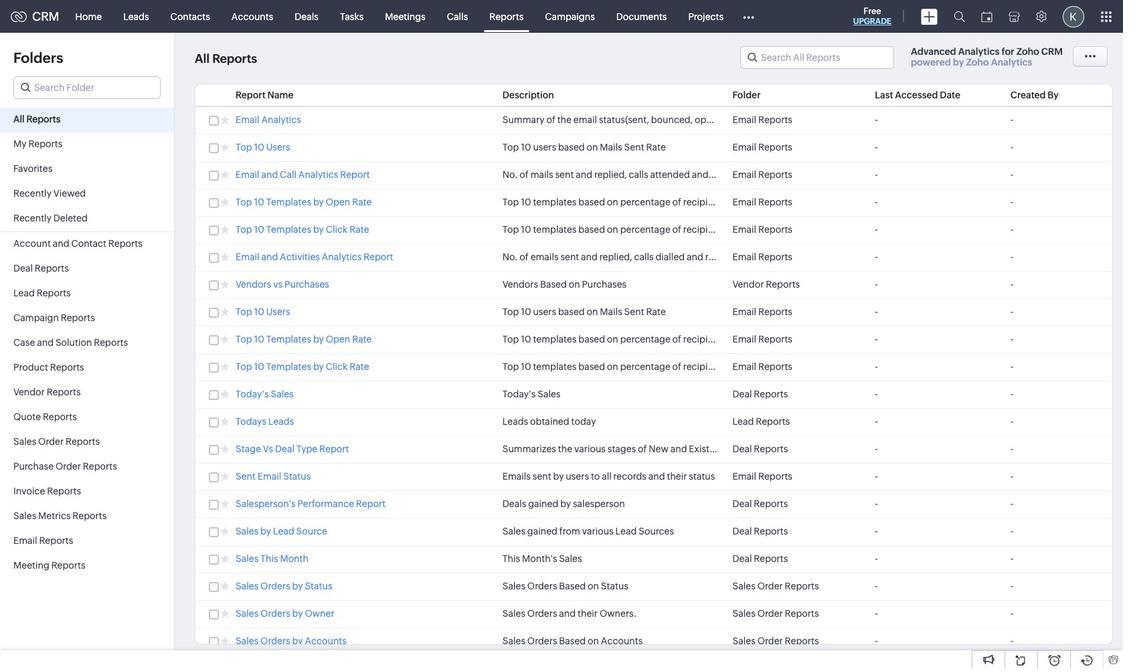 Task type: locate. For each thing, give the bounding box(es) containing it.
stage vs deal type report link
[[236, 444, 349, 456]]

projects
[[688, 11, 724, 22]]

0 horizontal spatial representatives
[[779, 169, 846, 180]]

leads for leads
[[123, 11, 149, 22]]

this left month's
[[502, 554, 520, 564]]

0 horizontal spatial this
[[260, 554, 278, 564]]

3 templates from the top
[[266, 334, 311, 345]]

2 horizontal spatial leads
[[502, 416, 528, 427]]

top 10 users down vs
[[236, 307, 290, 317]]

0 horizontal spatial vendor reports
[[13, 387, 81, 398]]

2 horizontal spatial accounts
[[601, 636, 643, 647]]

1 horizontal spatial this
[[502, 554, 520, 564]]

based for accounts
[[559, 636, 586, 647]]

0 horizontal spatial crm
[[32, 9, 59, 23]]

gained left from
[[527, 526, 558, 537]]

recently down favorites
[[13, 188, 52, 199]]

gained down emails
[[528, 499, 558, 509]]

0 horizontal spatial vendor
[[13, 387, 45, 398]]

1 vertical spatial open
[[326, 334, 350, 345]]

sources
[[639, 526, 674, 537]]

vendors vs purchases
[[236, 279, 329, 290]]

today's sales up leads obtained today
[[502, 389, 561, 400]]

this left month
[[260, 554, 278, 564]]

the
[[557, 114, 572, 125], [807, 197, 822, 207], [805, 224, 819, 235], [807, 334, 822, 345], [805, 361, 819, 372], [558, 444, 572, 454]]

orders inside "link"
[[260, 636, 290, 647]]

top 10 users
[[236, 142, 290, 153], [236, 307, 290, 317]]

leads up summarizes
[[502, 416, 528, 427]]

2 top 10 templates based on percentage of recipients who have clicked the email from the top
[[502, 361, 845, 372]]

reports link
[[479, 0, 534, 32]]

3 recipients from the top
[[683, 334, 726, 345]]

0 horizontal spatial today's sales
[[236, 389, 294, 400]]

1 horizontal spatial all reports
[[195, 52, 257, 66]]

1 horizontal spatial today's
[[502, 389, 536, 400]]

upgrade
[[853, 17, 891, 26]]

2 vendors from the left
[[502, 279, 538, 290]]

top 10 users based on mails sent rate
[[502, 142, 666, 153], [502, 307, 666, 317]]

vendor down events,
[[733, 279, 764, 290]]

0 horizontal spatial deals
[[295, 11, 319, 22]]

2 vertical spatial sent
[[236, 471, 256, 482]]

1 vertical spatial recently
[[13, 213, 52, 224]]

0 vertical spatial top 10 users based on mails sent rate
[[502, 142, 666, 153]]

1 vertical spatial click
[[326, 361, 348, 372]]

top 10 templates by click rate link up the activities
[[236, 224, 369, 237]]

sales orders by owner
[[236, 608, 334, 619]]

templates down vendors based on purchases on the top of page
[[533, 334, 577, 345]]

template,
[[853, 114, 895, 125]]

orders down sales orders and their owners.
[[527, 636, 557, 647]]

1 vertical spatial various
[[582, 526, 614, 537]]

templates up obtained
[[533, 361, 577, 372]]

0 vertical spatial top 10 users
[[236, 142, 290, 153]]

sent for first top 10 users link from the bottom
[[624, 307, 644, 317]]

lead left source
[[273, 526, 294, 537]]

replied,
[[594, 169, 627, 180], [600, 252, 632, 262]]

1 mails from the top
[[600, 142, 622, 153]]

and down deleted
[[53, 238, 69, 249]]

and
[[733, 114, 749, 125], [932, 114, 948, 125], [261, 169, 278, 180], [576, 169, 592, 180], [692, 169, 708, 180], [53, 238, 69, 249], [261, 252, 278, 262], [581, 252, 598, 262], [687, 252, 703, 262], [824, 252, 840, 262], [926, 252, 942, 262], [37, 337, 54, 348], [670, 444, 687, 454], [648, 471, 665, 482], [559, 608, 576, 619]]

crm
[[32, 9, 59, 23], [1041, 46, 1063, 57]]

replied, left dialled
[[600, 252, 632, 262]]

1 vertical spatial opened
[[772, 334, 806, 345]]

2 no. from the top
[[502, 252, 518, 262]]

users down vendors based on purchases on the top of page
[[533, 307, 556, 317]]

2 templates from the top
[[266, 224, 311, 235]]

vendors vs purchases link
[[236, 279, 329, 292]]

2 have from the top
[[749, 224, 770, 235]]

today's up todays
[[236, 389, 269, 400]]

1 vertical spatial users
[[266, 307, 290, 317]]

vendors based on purchases
[[502, 279, 627, 290]]

by inside "link"
[[292, 636, 303, 647]]

deal for deals gained by salesperson
[[733, 499, 752, 509]]

clicked
[[772, 224, 803, 235], [772, 361, 803, 372]]

1 this from the left
[[260, 554, 278, 564]]

2 top 10 users based on mails sent rate from the top
[[502, 307, 666, 317]]

1 vertical spatial replied,
[[600, 252, 632, 262]]

top 10 templates by open rate link
[[236, 197, 372, 209], [236, 334, 372, 347]]

deal for summarizes the various stages of new and existing business
[[733, 444, 752, 454]]

email reports
[[733, 114, 792, 125], [733, 142, 792, 153], [733, 169, 792, 180], [733, 197, 792, 207], [733, 224, 792, 235], [733, 252, 792, 262], [733, 307, 792, 317], [733, 334, 792, 345], [733, 361, 792, 372], [733, 471, 792, 482], [13, 535, 73, 546]]

accounts down owner
[[305, 636, 347, 647]]

deal reports for today's sales
[[733, 389, 788, 400]]

0 vertical spatial top 10 templates by open rate
[[236, 197, 372, 207]]

templates for first top 10 templates by open rate link from the bottom
[[266, 334, 311, 345]]

0 vertical spatial no.
[[502, 169, 518, 180]]

report
[[236, 90, 266, 100], [340, 169, 370, 180], [364, 252, 393, 262], [319, 444, 349, 454], [356, 499, 386, 509]]

mails for first top 10 users link from the bottom
[[600, 307, 622, 317]]

mails down status(sent,
[[600, 142, 622, 153]]

sales metrics reports
[[13, 511, 107, 521]]

top 10 templates by open rate down vendors vs purchases link on the top left
[[236, 334, 372, 345]]

0 horizontal spatial zoho
[[966, 57, 989, 68]]

orders for sales orders by status
[[260, 581, 290, 592]]

1 have from the top
[[749, 197, 770, 207]]

1 vertical spatial crm
[[1041, 46, 1063, 57]]

1 top 10 users link from the top
[[236, 142, 290, 155]]

replied, down status(sent,
[[594, 169, 627, 180]]

users
[[266, 142, 290, 153], [266, 307, 290, 317]]

0 vertical spatial various
[[574, 444, 606, 454]]

2 open from the top
[[326, 334, 350, 345]]

order for sales orders by owner
[[757, 608, 783, 619]]

templates down 'call'
[[266, 197, 311, 207]]

calls left dialled
[[634, 252, 654, 262]]

1 top 10 users based on mails sent rate from the top
[[502, 142, 666, 153]]

0 horizontal spatial sales
[[756, 169, 777, 180]]

templates down mails at left top
[[533, 197, 577, 207]]

report for stage vs deal type report
[[319, 444, 349, 454]]

email inside sent email status link
[[258, 471, 281, 482]]

top 10 users link down vs
[[236, 307, 290, 319]]

favorites
[[13, 163, 52, 174]]

by
[[953, 57, 964, 68], [1048, 90, 1059, 100], [743, 169, 754, 180], [313, 197, 324, 207], [313, 224, 324, 235], [892, 252, 902, 262], [313, 334, 324, 345], [313, 361, 324, 372], [553, 471, 564, 482], [560, 499, 571, 509], [260, 526, 271, 537], [292, 581, 303, 592], [292, 608, 303, 619], [292, 636, 303, 647]]

lead reports link
[[0, 282, 174, 307]]

no. left emails
[[502, 252, 518, 262]]

advanced
[[911, 46, 956, 57]]

status
[[689, 471, 715, 482]]

folder
[[733, 90, 761, 100]]

1 vertical spatial top 10 users link
[[236, 307, 290, 319]]

2 top 10 templates by open rate link from the top
[[236, 334, 372, 347]]

0 horizontal spatial vendors
[[236, 279, 271, 290]]

documents link
[[606, 0, 678, 32]]

bounced,
[[651, 114, 693, 125]]

crm right logo
[[32, 9, 59, 23]]

report inside "stage vs deal type report" link
[[319, 444, 349, 454]]

0 horizontal spatial their
[[578, 608, 598, 619]]

today's sales up todays leads
[[236, 389, 294, 400]]

users for second top 10 users link from the bottom
[[533, 142, 556, 153]]

1 horizontal spatial deals
[[502, 499, 526, 509]]

1 vertical spatial mails
[[600, 307, 622, 317]]

orders for sales orders by owner
[[260, 608, 290, 619]]

0 horizontal spatial lead reports
[[13, 288, 71, 299]]

contacts
[[170, 11, 210, 22]]

based for status
[[559, 581, 586, 592]]

1 recently from the top
[[13, 188, 52, 199]]

0 vertical spatial recently
[[13, 188, 52, 199]]

0 vertical spatial mails
[[600, 142, 622, 153]]

sent for emails
[[560, 252, 579, 262]]

crm down profile icon
[[1041, 46, 1063, 57]]

1 vertical spatial users
[[533, 307, 556, 317]]

2 templates from the top
[[533, 224, 577, 235]]

gained
[[528, 499, 558, 509], [527, 526, 558, 537]]

clicked)
[[751, 114, 785, 125]]

vendors down emails
[[502, 279, 538, 290]]

who for first top 10 templates by open rate link from the top
[[728, 197, 747, 207]]

recently up account
[[13, 213, 52, 224]]

tasks link
[[329, 0, 374, 32]]

sales right date
[[944, 252, 966, 262]]

zoho right for
[[1016, 46, 1039, 57]]

1 vertical spatial top 10 templates by open rate
[[236, 334, 372, 345]]

1 vertical spatial sales
[[944, 252, 966, 262]]

email reports for second top 10 users link from the bottom
[[733, 142, 792, 153]]

10
[[254, 142, 264, 153], [521, 142, 531, 153], [254, 197, 264, 207], [521, 197, 531, 207], [254, 224, 264, 235], [521, 224, 531, 235], [254, 307, 264, 317], [521, 307, 531, 317], [254, 334, 264, 345], [521, 334, 531, 345], [254, 361, 264, 372], [521, 361, 531, 372]]

based down emails
[[540, 279, 567, 290]]

1 horizontal spatial today's sales
[[502, 389, 561, 400]]

email reports for 1st the top 10 templates by click rate link
[[733, 224, 792, 235]]

vendor reports down no. of emails sent and replied, calls dialled and received, events, checkins, and tasks listed by date and sales representatives
[[733, 279, 800, 290]]

0 vertical spatial gained
[[528, 499, 558, 509]]

0 horizontal spatial all reports
[[13, 114, 60, 124]]

0 vertical spatial top 10 templates based on percentage of recipients who have opened the email
[[502, 197, 847, 207]]

1 vertical spatial top 10 templates by click rate link
[[236, 361, 369, 374]]

1 recipients from the top
[[683, 197, 726, 207]]

0 vertical spatial all
[[195, 52, 210, 66]]

various up the to
[[574, 444, 606, 454]]

1 users from the top
[[266, 142, 290, 153]]

this inside sales this month link
[[260, 554, 278, 564]]

1 vertical spatial sent
[[560, 252, 579, 262]]

templates up today's sales link at the bottom left of page
[[266, 361, 311, 372]]

crm link
[[11, 9, 59, 23]]

calls left attended
[[629, 169, 648, 180]]

top 10 templates by click rate up today's sales link at the bottom left of page
[[236, 361, 369, 372]]

0 vertical spatial sent
[[555, 169, 574, 180]]

4 templates from the top
[[266, 361, 311, 372]]

summary
[[502, 114, 545, 125]]

lead reports up business
[[733, 416, 790, 427]]

percentage
[[620, 197, 670, 207], [620, 224, 670, 235], [620, 334, 670, 345], [620, 361, 670, 372]]

1 vertical spatial no.
[[502, 252, 518, 262]]

2 clicked from the top
[[772, 361, 803, 372]]

lead up campaign
[[13, 288, 35, 299]]

1 horizontal spatial vendor
[[733, 279, 764, 290]]

deals left tasks "link"
[[295, 11, 319, 22]]

vendors
[[236, 279, 271, 290], [502, 279, 538, 290]]

deal for today's sales
[[733, 389, 752, 400]]

orders for sales orders based on accounts
[[527, 636, 557, 647]]

0 vertical spatial top 10 templates based on percentage of recipients who have clicked the email
[[502, 224, 845, 235]]

1 vertical spatial calls
[[634, 252, 654, 262]]

1 horizontal spatial vendors
[[502, 279, 538, 290]]

2 recipients from the top
[[683, 224, 726, 235]]

1 vertical spatial top 10 users based on mails sent rate
[[502, 307, 666, 317]]

search element
[[946, 0, 973, 33]]

2 users from the top
[[266, 307, 290, 317]]

2 vertical spatial sent
[[533, 471, 551, 482]]

top 10 users for second top 10 users link from the bottom
[[236, 142, 290, 153]]

contact
[[71, 238, 106, 249]]

analytics right 'call'
[[298, 169, 338, 180]]

1 top 10 templates by open rate from the top
[[236, 197, 372, 207]]

1 horizontal spatial lead reports
[[733, 416, 790, 427]]

sales right missed
[[756, 169, 777, 180]]

no. of emails sent and replied, calls dialled and received, events, checkins, and tasks listed by date and sales representatives
[[502, 252, 1035, 262]]

2 purchases from the left
[[582, 279, 627, 290]]

users
[[533, 142, 556, 153], [533, 307, 556, 317], [566, 471, 589, 482]]

0 horizontal spatial accounts
[[231, 11, 273, 22]]

vendor reports
[[733, 279, 800, 290], [13, 387, 81, 398]]

0 vertical spatial click
[[326, 224, 348, 235]]

today's up leads obtained today
[[502, 389, 536, 400]]

users for first top 10 users link from the bottom
[[266, 307, 290, 317]]

1 top 10 templates by open rate link from the top
[[236, 197, 372, 209]]

users for first top 10 users link from the bottom
[[533, 307, 556, 317]]

0 vertical spatial users
[[266, 142, 290, 153]]

report name
[[236, 90, 294, 100]]

top 10 templates by click rate for 1st the top 10 templates by click rate link
[[236, 224, 369, 235]]

1 vertical spatial top 10 templates based on percentage of recipients who have clicked the email
[[502, 361, 845, 372]]

0 vertical spatial deals
[[295, 11, 319, 22]]

leads inside "link"
[[123, 11, 149, 22]]

attended
[[650, 169, 690, 180]]

and down sales orders based on status
[[559, 608, 576, 619]]

all reports link
[[0, 108, 174, 133]]

templates down vendors vs purchases link on the top left
[[266, 334, 311, 345]]

vendors for vendors based on purchases
[[502, 279, 538, 290]]

templates up emails
[[533, 224, 577, 235]]

1 who from the top
[[728, 197, 747, 207]]

orders down this month's sales
[[527, 581, 557, 592]]

leads up stage vs deal type report
[[268, 416, 294, 427]]

1 top 10 users from the top
[[236, 142, 290, 153]]

email reports for first top 10 users link from the bottom
[[733, 307, 792, 317]]

1 today's from the left
[[236, 389, 269, 400]]

calendar image
[[981, 11, 993, 22]]

report for email and activities analytics report
[[364, 252, 393, 262]]

free upgrade
[[853, 6, 891, 26]]

1 click from the top
[[326, 224, 348, 235]]

1 no. from the top
[[502, 169, 518, 180]]

1 vertical spatial their
[[578, 608, 598, 619]]

all down contacts link
[[195, 52, 210, 66]]

todays
[[236, 416, 266, 427]]

0 horizontal spatial today's
[[236, 389, 269, 400]]

accounts down owners.
[[601, 636, 643, 647]]

and right mails at left top
[[576, 169, 592, 180]]

0 vertical spatial top 10 templates by click rate
[[236, 224, 369, 235]]

no. of mails sent and replied, calls attended and missed by sales representatives
[[502, 169, 846, 180]]

home
[[75, 11, 102, 22]]

meeting reports link
[[0, 554, 174, 579]]

top 10 templates by open rate link down email and call analytics report link
[[236, 197, 372, 209]]

leads
[[123, 11, 149, 22], [268, 416, 294, 427], [502, 416, 528, 427]]

0 vertical spatial their
[[667, 471, 687, 482]]

1 vertical spatial deals
[[502, 499, 526, 509]]

who for first the top 10 templates by click rate link from the bottom
[[728, 361, 747, 372]]

templates for first the top 10 templates by click rate link from the bottom
[[266, 361, 311, 372]]

top 10 templates by open rate link down vendors vs purchases link on the top left
[[236, 334, 372, 347]]

deals
[[295, 11, 319, 22], [502, 499, 526, 509]]

sales order reports for sales orders and their owners.
[[733, 608, 819, 619]]

all
[[195, 52, 210, 66], [13, 114, 24, 124]]

report for email and call analytics report
[[340, 169, 370, 180]]

based down sales orders and their owners.
[[559, 636, 586, 647]]

3 percentage from the top
[[620, 334, 670, 345]]

top 10 templates by open rate down email and call analytics report link
[[236, 197, 372, 207]]

mails down vendors based on purchases on the top of page
[[600, 307, 622, 317]]

owners.
[[600, 608, 637, 619]]

1 vertical spatial sent
[[624, 307, 644, 317]]

1 horizontal spatial representatives
[[968, 252, 1035, 262]]

vendors left vs
[[236, 279, 271, 290]]

campaign reports
[[13, 313, 95, 323]]

recently deleted link
[[0, 207, 174, 232]]

2 top 10 users from the top
[[236, 307, 290, 317]]

users down email analytics link
[[266, 142, 290, 153]]

0 vertical spatial top 10 users link
[[236, 142, 290, 155]]

recently for recently deleted
[[13, 213, 52, 224]]

2 today's from the left
[[502, 389, 536, 400]]

0 vertical spatial all reports
[[195, 52, 257, 66]]

orders down sales orders based on status
[[527, 608, 557, 619]]

top 10 templates by click rate up the activities
[[236, 224, 369, 235]]

vendor reports down product reports
[[13, 387, 81, 398]]

order for sales orders by accounts
[[757, 636, 783, 647]]

orders down sales this month link
[[260, 581, 290, 592]]

tasks
[[842, 252, 864, 262]]

templates up the activities
[[266, 224, 311, 235]]

0 vertical spatial open
[[326, 197, 350, 207]]

and right date
[[926, 252, 942, 262]]

0 vertical spatial top 10 templates by open rate link
[[236, 197, 372, 209]]

2 top 10 templates by click rate from the top
[[236, 361, 369, 372]]

-
[[875, 114, 878, 125], [1010, 114, 1013, 125], [875, 142, 878, 153], [1010, 142, 1013, 153], [875, 169, 878, 180], [1010, 169, 1013, 180], [875, 197, 878, 207], [1010, 197, 1013, 207], [875, 224, 878, 235], [1010, 224, 1013, 235], [875, 252, 878, 262], [1010, 252, 1013, 262], [875, 279, 878, 290], [1010, 279, 1013, 290], [875, 307, 878, 317], [1010, 307, 1013, 317], [875, 334, 878, 345], [1010, 334, 1013, 345], [875, 361, 878, 372], [1010, 361, 1013, 372], [875, 389, 878, 400], [1010, 389, 1013, 400], [875, 416, 878, 427], [1010, 416, 1013, 427], [875, 444, 878, 454], [1010, 444, 1013, 454], [875, 471, 878, 482], [1010, 471, 1013, 482], [875, 499, 878, 509], [1010, 499, 1013, 509], [875, 526, 878, 537], [1010, 526, 1013, 537], [875, 554, 878, 564], [1010, 554, 1013, 564], [875, 581, 878, 592], [1010, 581, 1013, 592], [875, 608, 878, 619], [1010, 608, 1013, 619], [875, 636, 878, 647], [1010, 636, 1013, 647]]

2 mails from the top
[[600, 307, 622, 317]]

1 clicked from the top
[[772, 224, 803, 235]]

lead reports up campaign
[[13, 288, 71, 299]]

1 vertical spatial top 10 templates by click rate
[[236, 361, 369, 372]]

0 horizontal spatial all
[[13, 114, 24, 124]]

2 recently from the top
[[13, 213, 52, 224]]

top 10 users based on mails sent rate down status(sent,
[[502, 142, 666, 153]]

quote
[[13, 412, 41, 422]]

report inside email and call analytics report link
[[340, 169, 370, 180]]

email
[[573, 114, 597, 125], [824, 197, 847, 207], [821, 224, 845, 235], [824, 334, 847, 345], [821, 361, 845, 372]]

their left owners.
[[578, 608, 598, 619]]

accounts left "deals" link
[[231, 11, 273, 22]]

1 vertical spatial lead reports
[[733, 416, 790, 427]]

users left the to
[[566, 471, 589, 482]]

email reports for email and call analytics report link
[[733, 169, 792, 180]]

sales orders by status
[[236, 581, 332, 592]]

who for 1st the top 10 templates by click rate link
[[728, 224, 747, 235]]

based up sales orders and their owners.
[[559, 581, 586, 592]]

deals down emails
[[502, 499, 526, 509]]

name
[[267, 90, 294, 100]]

3 who from the top
[[728, 334, 747, 345]]

1 opened from the top
[[772, 197, 806, 207]]

leads right home on the left top
[[123, 11, 149, 22]]

opened
[[772, 197, 806, 207], [772, 334, 806, 345]]

sales orders by accounts link
[[236, 636, 347, 649]]

and right records
[[648, 471, 665, 482]]

Search Folder text field
[[14, 77, 160, 98]]

who
[[728, 197, 747, 207], [728, 224, 747, 235], [728, 334, 747, 345], [728, 361, 747, 372]]

replied, for attended
[[594, 169, 627, 180]]

recently for recently viewed
[[13, 188, 52, 199]]

sales order reports link
[[0, 430, 174, 455]]

on
[[816, 114, 827, 125], [587, 142, 598, 153], [607, 197, 618, 207], [607, 224, 618, 235], [569, 279, 580, 290], [587, 307, 598, 317], [607, 334, 618, 345], [607, 361, 618, 372], [588, 581, 599, 592], [588, 636, 599, 647]]

sent email status link
[[236, 471, 311, 484]]

0 vertical spatial top 10 templates by click rate link
[[236, 224, 369, 237]]

last
[[875, 90, 893, 100]]

1 vertical spatial all reports
[[13, 114, 60, 124]]

2 top 10 templates based on percentage of recipients who have opened the email from the top
[[502, 334, 847, 345]]

calls for attended
[[629, 169, 648, 180]]

2 click from the top
[[326, 361, 348, 372]]

calls
[[447, 11, 468, 22]]

1 top 10 templates by click rate from the top
[[236, 224, 369, 235]]

1 horizontal spatial vendor reports
[[733, 279, 800, 290]]

all up my
[[13, 114, 24, 124]]

email inside email analytics link
[[236, 114, 259, 125]]

and left 'call'
[[261, 169, 278, 180]]

users down vendors vs purchases link on the top left
[[266, 307, 290, 317]]

0 vertical spatial clicked
[[772, 224, 803, 235]]

0 vertical spatial replied,
[[594, 169, 627, 180]]

1 horizontal spatial purchases
[[582, 279, 627, 290]]

favorites link
[[0, 157, 174, 182]]

email reports for 'email and activities analytics report' link
[[733, 252, 792, 262]]

1 horizontal spatial sales
[[944, 252, 966, 262]]

created
[[1010, 90, 1046, 100]]

their left status
[[667, 471, 687, 482]]

1 vertical spatial top 10 users
[[236, 307, 290, 317]]

sent
[[624, 142, 644, 153], [624, 307, 644, 317], [236, 471, 256, 482]]

status up owners.
[[601, 581, 628, 592]]

all reports up my reports
[[13, 114, 60, 124]]

deal reports for deals gained by salesperson
[[733, 499, 788, 509]]

all reports
[[195, 52, 257, 66], [13, 114, 60, 124]]

zoho left for
[[966, 57, 989, 68]]

based
[[787, 114, 814, 125], [558, 142, 585, 153], [578, 197, 605, 207], [578, 224, 605, 235], [558, 307, 585, 317], [578, 334, 605, 345], [578, 361, 605, 372]]

users up mails at left top
[[533, 142, 556, 153]]

4 percentage from the top
[[620, 361, 670, 372]]

sent for mails
[[555, 169, 574, 180]]

0 vertical spatial representatives
[[779, 169, 846, 180]]

calls for dialled
[[634, 252, 654, 262]]

top 10 users based on mails sent rate down vendors based on purchases on the top of page
[[502, 307, 666, 317]]

deal for this month's sales
[[733, 554, 752, 564]]

1 vendors from the left
[[236, 279, 271, 290]]

orders down sales orders by status link
[[260, 608, 290, 619]]

email inside email reports link
[[13, 535, 37, 546]]

vendor down product
[[13, 387, 45, 398]]

report inside 'email and activities analytics report' link
[[364, 252, 393, 262]]

1 top 10 templates based on percentage of recipients who have opened the email from the top
[[502, 197, 847, 207]]

4 who from the top
[[728, 361, 747, 372]]

0 vertical spatial sent
[[624, 142, 644, 153]]

2 who from the top
[[728, 224, 747, 235]]

1 vertical spatial top 10 templates based on percentage of recipients who have opened the email
[[502, 334, 847, 345]]

1 horizontal spatial crm
[[1041, 46, 1063, 57]]

analytics right the activities
[[322, 252, 362, 262]]

accounts inside "link"
[[305, 636, 347, 647]]

1 templates from the top
[[266, 197, 311, 207]]

deal reports for summarizes the various stages of new and existing business
[[733, 444, 788, 454]]

1 horizontal spatial accounts
[[305, 636, 347, 647]]

0 horizontal spatial purchases
[[284, 279, 329, 290]]

click for 1st the top 10 templates by click rate link
[[326, 224, 348, 235]]

1 horizontal spatial all
[[195, 52, 210, 66]]

templates
[[266, 197, 311, 207], [266, 224, 311, 235], [266, 334, 311, 345], [266, 361, 311, 372]]



Task type: vqa. For each thing, say whether or not it's contained in the screenshot.


Task type: describe. For each thing, give the bounding box(es) containing it.
module
[[897, 114, 930, 125]]

clicked for first the top 10 templates by click rate link from the bottom
[[772, 361, 803, 372]]

created by
[[1010, 90, 1059, 100]]

campaigns
[[545, 11, 595, 22]]

2 percentage from the top
[[620, 224, 670, 235]]

1 today's sales from the left
[[236, 389, 294, 400]]

users for second top 10 users link from the bottom
[[266, 142, 290, 153]]

and left the tasks
[[824, 252, 840, 262]]

invoice reports link
[[0, 480, 174, 505]]

meetings
[[385, 11, 425, 22]]

for
[[1002, 46, 1014, 57]]

email reports for email analytics link
[[733, 114, 792, 125]]

2 today's sales from the left
[[502, 389, 561, 400]]

sales gained from various lead sources
[[502, 526, 674, 537]]

1 open from the top
[[326, 197, 350, 207]]

sent inside sent email status link
[[236, 471, 256, 482]]

meeting reports
[[13, 560, 85, 571]]

analytics down name
[[261, 114, 301, 125]]

account
[[13, 238, 51, 249]]

performance
[[298, 499, 354, 509]]

0 vertical spatial crm
[[32, 9, 59, 23]]

salesperson
[[573, 499, 625, 509]]

email and call analytics report
[[236, 169, 370, 180]]

mails for second top 10 users link from the bottom
[[600, 142, 622, 153]]

emails
[[502, 471, 531, 482]]

1 vertical spatial vendor reports
[[13, 387, 81, 398]]

lead inside sales by lead source link
[[273, 526, 294, 537]]

4 have from the top
[[749, 361, 770, 372]]

sales order reports for sales orders based on status
[[733, 581, 819, 592]]

1 purchases from the left
[[284, 279, 329, 290]]

today's sales link
[[236, 389, 294, 402]]

4 recipients from the top
[[683, 361, 726, 372]]

lead inside lead reports link
[[13, 288, 35, 299]]

todays leads
[[236, 416, 294, 427]]

status down "stage vs deal type report" link
[[283, 471, 311, 482]]

crm inside advanced analytics for zoho crm powered by zoho analytics
[[1041, 46, 1063, 57]]

reports inside "link"
[[47, 486, 81, 497]]

owner
[[305, 608, 334, 619]]

templates for 1st the top 10 templates by click rate link
[[266, 224, 311, 235]]

accounts inside "link"
[[231, 11, 273, 22]]

folders
[[13, 50, 63, 66]]

case and solution reports
[[13, 337, 128, 348]]

sales orders by accounts
[[236, 636, 347, 647]]

stage
[[236, 444, 261, 454]]

sales by lead source link
[[236, 526, 327, 539]]

sales this month
[[236, 554, 309, 564]]

1 horizontal spatial leads
[[268, 416, 294, 427]]

clicked for 1st the top 10 templates by click rate link
[[772, 224, 803, 235]]

case and solution reports link
[[0, 331, 174, 356]]

calls link
[[436, 0, 479, 32]]

description
[[502, 90, 554, 100]]

solution
[[55, 337, 92, 348]]

vs
[[263, 444, 273, 454]]

top 10 users based on mails sent rate for first top 10 users link from the bottom
[[502, 307, 666, 317]]

1 top 10 templates based on percentage of recipients who have clicked the email from the top
[[502, 224, 845, 235]]

summarizes
[[502, 444, 556, 454]]

gained for deals
[[528, 499, 558, 509]]

Other Modules field
[[734, 6, 763, 27]]

deal for sales gained from various lead sources
[[733, 526, 752, 537]]

templates for first top 10 templates by open rate link from the top
[[266, 197, 311, 207]]

sent email status
[[236, 471, 311, 482]]

status up owner
[[305, 581, 332, 592]]

2 this from the left
[[502, 554, 520, 564]]

metrics
[[38, 511, 71, 521]]

missed
[[710, 169, 741, 180]]

email analytics link
[[236, 114, 301, 127]]

stages
[[608, 444, 636, 454]]

2 vertical spatial users
[[566, 471, 589, 482]]

email and activities analytics report
[[236, 252, 393, 262]]

new
[[649, 444, 669, 454]]

Search All Reports text field
[[741, 47, 893, 68]]

deals for deals
[[295, 11, 319, 22]]

search image
[[954, 11, 965, 22]]

1 vertical spatial all
[[13, 114, 24, 124]]

salesperson's performance report link
[[236, 499, 386, 511]]

this month's sales
[[502, 554, 582, 564]]

1 vertical spatial representatives
[[968, 252, 1035, 262]]

0 vertical spatial lead reports
[[13, 288, 71, 299]]

recently deleted
[[13, 213, 88, 224]]

1 horizontal spatial zoho
[[1016, 46, 1039, 57]]

who for first top 10 templates by open rate link from the bottom
[[728, 334, 747, 345]]

lead up business
[[733, 416, 754, 427]]

2 top 10 templates by open rate from the top
[[236, 334, 372, 345]]

all
[[602, 471, 612, 482]]

and up vendors based on purchases on the top of page
[[581, 252, 598, 262]]

my reports link
[[0, 133, 174, 157]]

lead left sources
[[615, 526, 637, 537]]

invoice
[[13, 486, 45, 497]]

vendors for vendors vs purchases
[[236, 279, 271, 290]]

emails sent by users to all records and their status
[[502, 471, 715, 482]]

1 top 10 templates by click rate link from the top
[[236, 224, 369, 237]]

campaign
[[13, 313, 59, 323]]

campaigns link
[[534, 0, 606, 32]]

3 have from the top
[[749, 334, 770, 345]]

0 vertical spatial vendor
[[733, 279, 764, 290]]

today
[[571, 416, 596, 427]]

and down folder
[[733, 114, 749, 125]]

sales orders and their owners.
[[502, 608, 637, 619]]

deals link
[[284, 0, 329, 32]]

top 10 users based on mails sent rate for second top 10 users link from the bottom
[[502, 142, 666, 153]]

checkins,
[[780, 252, 822, 262]]

status(sent,
[[599, 114, 649, 125]]

3 templates from the top
[[533, 334, 577, 345]]

email inside email and call analytics report link
[[236, 169, 259, 180]]

no. for no. of mails sent and replied, calls attended and missed by sales representatives
[[502, 169, 518, 180]]

records
[[613, 471, 647, 482]]

2 top 10 users link from the top
[[236, 307, 290, 319]]

top 10 users for first top 10 users link from the bottom
[[236, 307, 290, 317]]

and right dialled
[[687, 252, 703, 262]]

mails
[[530, 169, 553, 180]]

todays leads link
[[236, 416, 294, 429]]

2 opened from the top
[[772, 334, 806, 345]]

analytics up created
[[991, 57, 1032, 68]]

no. for no. of emails sent and replied, calls dialled and received, events, checkins, and tasks listed by date and sales representatives
[[502, 252, 518, 262]]

summarizes the various stages of new and existing business
[[502, 444, 764, 454]]

campaign reports link
[[0, 307, 174, 331]]

my
[[13, 139, 26, 149]]

contacts link
[[160, 0, 221, 32]]

top 10 templates by click rate for first the top 10 templates by click rate link from the bottom
[[236, 361, 369, 372]]

replied, for dialled
[[600, 252, 632, 262]]

and up vs
[[261, 252, 278, 262]]

click for first the top 10 templates by click rate link from the bottom
[[326, 361, 348, 372]]

date,
[[829, 114, 851, 125]]

from
[[559, 526, 580, 537]]

email reports link
[[0, 529, 174, 554]]

sales orders based on status
[[502, 581, 628, 592]]

profile element
[[1055, 0, 1092, 32]]

email reports for sent email status link on the left bottom of the page
[[733, 471, 792, 482]]

salesperson's performance report
[[236, 499, 386, 509]]

analytics left for
[[958, 46, 1000, 57]]

1 vertical spatial vendor
[[13, 387, 45, 398]]

opened,
[[695, 114, 731, 125]]

orders for sales orders and their owners.
[[527, 608, 557, 619]]

sales order reports for sales orders based on accounts
[[733, 636, 819, 647]]

email inside 'email and activities analytics report' link
[[236, 252, 259, 262]]

profile image
[[1063, 6, 1084, 27]]

create menu element
[[913, 0, 946, 32]]

and right new
[[670, 444, 687, 454]]

gained for sales
[[527, 526, 558, 537]]

1 horizontal spatial their
[[667, 471, 687, 482]]

account and contact reports
[[13, 238, 142, 249]]

last accessed date
[[875, 90, 960, 100]]

and left missed
[[692, 169, 708, 180]]

deals for deals gained by salesperson
[[502, 499, 526, 509]]

my reports
[[13, 139, 63, 149]]

2 top 10 templates by click rate link from the top
[[236, 361, 369, 374]]

reports inside 'link'
[[50, 362, 84, 373]]

orders for sales orders by accounts
[[260, 636, 290, 647]]

create menu image
[[921, 8, 938, 24]]

0 vertical spatial based
[[540, 279, 567, 290]]

sales by lead source
[[236, 526, 327, 537]]

and left "user"
[[932, 114, 948, 125]]

leads for leads obtained today
[[502, 416, 528, 427]]

dialled
[[656, 252, 685, 262]]

product reports link
[[0, 356, 174, 381]]

4 templates from the top
[[533, 361, 577, 372]]

advanced analytics for zoho crm powered by zoho analytics
[[911, 46, 1063, 68]]

date
[[904, 252, 924, 262]]

1 percentage from the top
[[620, 197, 670, 207]]

quote reports
[[13, 412, 77, 422]]

summary of the email status(sent, bounced, opened, and clicked) based on date, template, module and user
[[502, 114, 969, 125]]

emails
[[530, 252, 559, 262]]

sales inside "link"
[[236, 636, 259, 647]]

0 vertical spatial vendor reports
[[733, 279, 800, 290]]

purchase order reports link
[[0, 455, 174, 480]]

email reports for first the top 10 templates by click rate link from the bottom
[[733, 361, 792, 372]]

source
[[296, 526, 327, 537]]

order for sales orders by status
[[757, 581, 783, 592]]

recently viewed
[[13, 188, 86, 199]]

existing
[[689, 444, 723, 454]]

and right case
[[37, 337, 54, 348]]

recently viewed link
[[0, 182, 174, 207]]

invoice reports
[[13, 486, 81, 497]]

sales orders based on accounts
[[502, 636, 643, 647]]

deal reports for this month's sales
[[733, 554, 788, 564]]

tasks
[[340, 11, 364, 22]]

activities
[[280, 252, 320, 262]]

logo image
[[11, 11, 27, 22]]

deal reports for sales gained from various lead sources
[[733, 526, 788, 537]]

orders for sales orders based on status
[[527, 581, 557, 592]]

to
[[591, 471, 600, 482]]

powered
[[911, 57, 951, 68]]

account and contact reports link
[[0, 232, 174, 257]]

report inside salesperson's performance report link
[[356, 499, 386, 509]]

purchase order reports
[[13, 461, 117, 472]]

by inside advanced analytics for zoho crm powered by zoho analytics
[[953, 57, 964, 68]]

sent for second top 10 users link from the bottom
[[624, 142, 644, 153]]

projects link
[[678, 0, 734, 32]]

1 templates from the top
[[533, 197, 577, 207]]

salesperson's
[[236, 499, 296, 509]]



